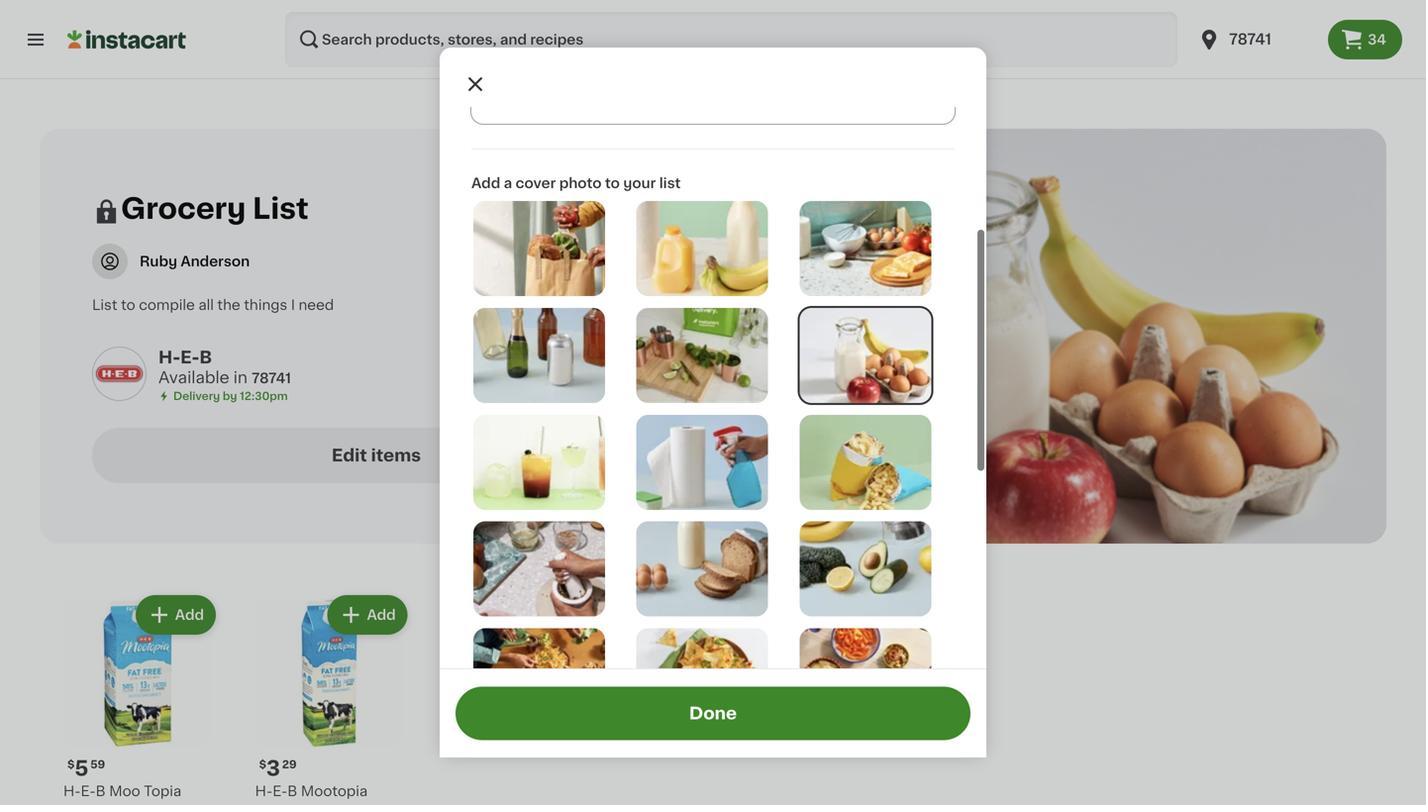 Task type: describe. For each thing, give the bounding box(es) containing it.
done
[[690, 705, 737, 722]]

list
[[660, 173, 681, 187]]

product group containing 3
[[247, 592, 412, 806]]

an apple, a small pitcher of milk, a banana, and a carton of 6 eggs. image
[[800, 305, 932, 400]]

b inside "h-e-b available in 78741"
[[200, 349, 212, 366]]

compile
[[139, 298, 195, 312]]

59
[[90, 759, 105, 770]]

bowl of nachos covered in cheese. image
[[637, 626, 769, 721]]

3
[[267, 758, 280, 779]]

a carton of 6 eggs, an open loaf of bread, and a small bottle of milk. image
[[637, 519, 769, 614]]

list to compile all the things i need
[[92, 298, 334, 312]]

12:30pm
[[240, 391, 288, 402]]

$ 5 59
[[67, 758, 105, 779]]

78741
[[252, 372, 291, 385]]

$ for 5
[[67, 759, 75, 770]]

edit items
[[332, 447, 421, 464]]

h- inside "h-e-b available in 78741"
[[159, 349, 180, 366]]

free inside h-e-b mootopia lactose free fa
[[315, 805, 346, 806]]

edit
[[332, 447, 367, 464]]

add for 5
[[175, 608, 204, 622]]

h-e-b moo topia lactose free fa
[[63, 785, 181, 806]]

i
[[291, 298, 295, 312]]

add a cover photo to your list
[[472, 173, 681, 187]]

add button for 5
[[137, 597, 214, 633]]

34 button
[[1329, 20, 1403, 59]]

ruby anderson
[[140, 255, 250, 269]]

a table with people sitting around it with nachos and cheese, guacamole, and mixed chips. image
[[474, 626, 605, 721]]

add button for 3
[[329, 597, 406, 633]]

h- for 3
[[255, 785, 273, 799]]

h-e-b mootopia lactose free fa
[[255, 785, 371, 806]]

the
[[217, 298, 240, 312]]

29
[[282, 759, 297, 770]]

b for 3
[[288, 785, 298, 799]]

done button
[[456, 687, 971, 741]]

e- inside "h-e-b available in 78741"
[[180, 349, 200, 366]]

a
[[504, 173, 512, 187]]

5
[[75, 758, 88, 779]]

delivery
[[173, 391, 220, 402]]



Task type: vqa. For each thing, say whether or not it's contained in the screenshot.
the rightmost B
yes



Task type: locate. For each thing, give the bounding box(es) containing it.
ruby
[[140, 255, 177, 269]]

1 horizontal spatial list
[[253, 195, 309, 223]]

0 vertical spatial list
[[253, 195, 309, 223]]

list up i
[[253, 195, 309, 223]]

a marble tabletop with a wooden cutting board of cut limes, copper cups, and vodka bottles. image
[[637, 305, 769, 400]]

0 horizontal spatial product group
[[55, 592, 220, 806]]

available
[[159, 370, 230, 386]]

a person holding a tomato and a grocery bag with a baguette and vegetables. image
[[474, 198, 605, 293]]

e- down $ 3 29
[[273, 785, 288, 799]]

product group containing 5
[[55, 592, 220, 806]]

1 lactose from the left
[[63, 805, 119, 806]]

things
[[244, 298, 288, 312]]

2 horizontal spatial b
[[288, 785, 298, 799]]

$ for 3
[[259, 759, 267, 770]]

0 horizontal spatial b
[[96, 785, 106, 799]]

an assortment of glasses increasing in height with various cocktails. image
[[474, 412, 605, 507]]

1 add button from the left
[[137, 597, 214, 633]]

to left your
[[605, 173, 620, 187]]

$
[[67, 759, 75, 770], [259, 759, 267, 770]]

e- inside h-e-b moo topia lactose free fa
[[81, 785, 96, 799]]

1 horizontal spatial to
[[605, 173, 620, 187]]

e- for 3
[[273, 785, 288, 799]]

h- inside h-e-b moo topia lactose free fa
[[63, 785, 81, 799]]

h- inside h-e-b mootopia lactose free fa
[[255, 785, 273, 799]]

a person with white painted nails grinding some spices with a mortar and pestle. image
[[474, 519, 605, 614]]

a blue can, a silver can, an empty bottle, an empty champagne bottle, and two brown glass bottles. image
[[474, 305, 605, 400]]

lactose
[[63, 805, 119, 806], [255, 805, 311, 806]]

b for 5
[[96, 785, 106, 799]]

$ left 59
[[67, 759, 75, 770]]

e- for 5
[[81, 785, 96, 799]]

by
[[223, 391, 237, 402]]

e-
[[180, 349, 200, 366], [81, 785, 96, 799], [273, 785, 288, 799]]

1 horizontal spatial h-
[[159, 349, 180, 366]]

b
[[200, 349, 212, 366], [96, 785, 106, 799], [288, 785, 298, 799]]

product group
[[55, 592, 220, 806], [247, 592, 412, 806]]

0 horizontal spatial lactose
[[63, 805, 119, 806]]

b left moo
[[96, 785, 106, 799]]

add for 3
[[367, 608, 396, 622]]

1 $ from the left
[[67, 759, 75, 770]]

cover
[[516, 173, 556, 187]]

grocery
[[121, 195, 246, 223]]

0 horizontal spatial free
[[123, 805, 154, 806]]

topia
[[144, 785, 181, 799]]

a small bottle of milk, a bowl and a whisk, a carton of 6 eggs, a bunch of tomatoes on the vine, sliced cheese, a head of lettuce, and a loaf of bread. image
[[800, 198, 932, 293]]

lactose down moo
[[63, 805, 119, 806]]

free down moo
[[123, 805, 154, 806]]

2 lactose from the left
[[255, 805, 311, 806]]

$ 3 29
[[259, 758, 297, 779]]

1 horizontal spatial $
[[259, 759, 267, 770]]

delivery by 12:30pm
[[173, 391, 288, 402]]

2 add button from the left
[[329, 597, 406, 633]]

free
[[123, 805, 154, 806], [315, 805, 346, 806]]

0 horizontal spatial $
[[67, 759, 75, 770]]

add
[[472, 173, 501, 187], [175, 608, 204, 622], [367, 608, 396, 622]]

items
[[371, 447, 421, 464]]

e- up available on the left of page
[[180, 349, 200, 366]]

list left compile
[[92, 298, 117, 312]]

moo
[[109, 785, 140, 799]]

0 horizontal spatial h-
[[63, 785, 81, 799]]

to left compile
[[121, 298, 135, 312]]

b inside h-e-b mootopia lactose free fa
[[288, 785, 298, 799]]

$ inside '$ 5 59'
[[67, 759, 75, 770]]

0 horizontal spatial add button
[[137, 597, 214, 633]]

b up available on the left of page
[[200, 349, 212, 366]]

1 product group from the left
[[55, 592, 220, 806]]

a table with people sitting around it with a bowl of potato chips, doritos, and cheetos. image
[[800, 626, 932, 721]]

e- inside h-e-b mootopia lactose free fa
[[273, 785, 288, 799]]

lactose inside h-e-b mootopia lactose free fa
[[255, 805, 311, 806]]

list
[[253, 195, 309, 223], [92, 298, 117, 312]]

$ left 29
[[259, 759, 267, 770]]

0 horizontal spatial to
[[121, 298, 135, 312]]

add inside dialog
[[472, 173, 501, 187]]

in
[[234, 370, 248, 386]]

edit items button
[[92, 428, 661, 484]]

1 free from the left
[[123, 805, 154, 806]]

0 horizontal spatial add
[[175, 608, 204, 622]]

photo
[[560, 173, 602, 187]]

h- up available on the left of page
[[159, 349, 180, 366]]

b down 29
[[288, 785, 298, 799]]

h e b image
[[92, 347, 147, 401]]

1 horizontal spatial free
[[315, 805, 346, 806]]

1 vertical spatial list
[[92, 298, 117, 312]]

free down mootopia
[[315, 805, 346, 806]]

2 horizontal spatial h-
[[255, 785, 273, 799]]

h-
[[159, 349, 180, 366], [63, 785, 81, 799], [255, 785, 273, 799]]

1 horizontal spatial e-
[[180, 349, 200, 366]]

2 horizontal spatial add
[[472, 173, 501, 187]]

h- for 5
[[63, 785, 81, 799]]

a roll of paper towels, a gallon of orange juice, a small bottle of milk, a bunch of bananas. image
[[637, 198, 769, 293]]

1 horizontal spatial lactose
[[255, 805, 311, 806]]

lactose inside h-e-b moo topia lactose free fa
[[63, 805, 119, 806]]

your
[[624, 173, 656, 187]]

h-e-b available in 78741
[[159, 349, 291, 386]]

1 horizontal spatial add
[[367, 608, 396, 622]]

1 vertical spatial to
[[121, 298, 135, 312]]

to inside list_add_items dialog
[[605, 173, 620, 187]]

e- down '$ 5 59'
[[81, 785, 96, 799]]

add button
[[137, 597, 214, 633], [329, 597, 406, 633]]

a roll of paper towels, a person holding a spray bottle of blue cleaning solution, and a sponge. image
[[637, 412, 769, 507]]

all
[[198, 298, 214, 312]]

1 horizontal spatial add button
[[329, 597, 406, 633]]

0 horizontal spatial e-
[[81, 785, 96, 799]]

mootopia
[[301, 785, 368, 799]]

b inside h-e-b moo topia lactose free fa
[[96, 785, 106, 799]]

two bags of chips open. image
[[800, 412, 932, 507]]

h- down 5
[[63, 785, 81, 799]]

0 horizontal spatial list
[[92, 298, 117, 312]]

$ inside $ 3 29
[[259, 759, 267, 770]]

h- down 3
[[255, 785, 273, 799]]

a bunch of kale, a sliced lemon, a half of an avocado, a cucumber, a bunch of bananas, and a blender. image
[[800, 519, 932, 614]]

grocery list
[[121, 195, 309, 223]]

2 free from the left
[[315, 805, 346, 806]]

1 horizontal spatial product group
[[247, 592, 412, 806]]

list_add_items dialog
[[440, 0, 987, 806]]

lactose down $ 3 29
[[255, 805, 311, 806]]

1 horizontal spatial b
[[200, 349, 212, 366]]

free inside h-e-b moo topia lactose free fa
[[123, 805, 154, 806]]

2 product group from the left
[[247, 592, 412, 806]]

2 horizontal spatial e-
[[273, 785, 288, 799]]

34
[[1368, 33, 1387, 47]]

need
[[299, 298, 334, 312]]

anderson
[[181, 255, 250, 269]]

to
[[605, 173, 620, 187], [121, 298, 135, 312]]

instacart logo image
[[67, 28, 186, 52]]

2 $ from the left
[[259, 759, 267, 770]]

0 vertical spatial to
[[605, 173, 620, 187]]



